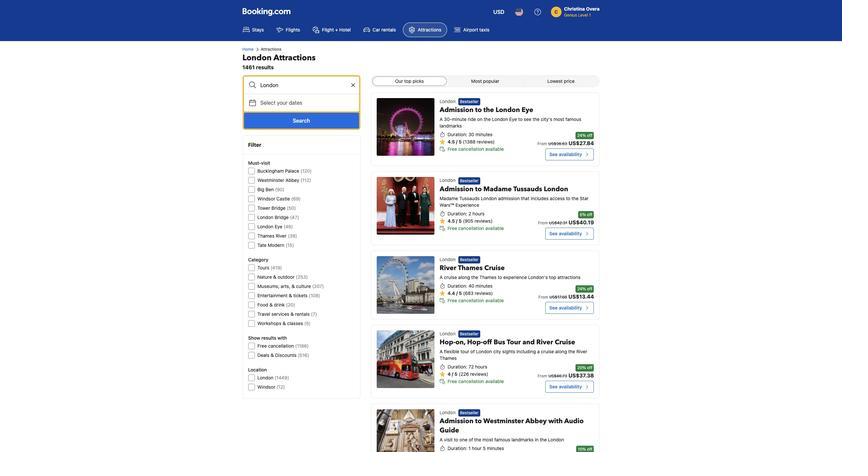 Task type: describe. For each thing, give the bounding box(es) containing it.
genius
[[564, 13, 577, 18]]

buckingham
[[258, 168, 284, 174]]

(516)
[[298, 353, 309, 359]]

24% for admission to the london eye
[[578, 133, 586, 138]]

admission to madame tussauds london madame tussauds london admission that includes access to the star wars™ experience
[[440, 185, 589, 208]]

see availability for admission to madame tussauds london
[[550, 231, 582, 237]]

24% for river thames cruise
[[578, 287, 586, 292]]

attractions
[[558, 275, 581, 281]]

in
[[535, 438, 539, 443]]

admission for tussauds
[[440, 185, 474, 194]]

filter
[[248, 142, 262, 148]]

(20)
[[286, 303, 295, 308]]

the inside river thames cruise a cruise along the thames to experience london's top attractions
[[472, 275, 478, 281]]

along inside river thames cruise a cruise along the thames to experience london's top attractions
[[459, 275, 470, 281]]

landmarks inside 'admission to westminster abbey with audio guide a visit to one of the most famous landmarks in the london'
[[512, 438, 534, 443]]

5%
[[580, 212, 586, 217]]

cancellation for admission to madame tussauds london
[[459, 226, 484, 231]]

free cancellation available for hop-
[[448, 379, 504, 385]]

us$37.38
[[569, 373, 594, 379]]

deals & discounts (516)
[[258, 353, 309, 359]]

thames inside hop-on, hop-off bus tour and river cruise a flexible tour of london city sights including a cruise along the river thames
[[440, 356, 457, 362]]

see
[[524, 117, 532, 122]]

price
[[564, 78, 575, 84]]

cruise inside hop-on, hop-off bus tour and river cruise a flexible tour of london city sights including a cruise along the river thames
[[541, 349, 554, 355]]

& for outdoor
[[273, 275, 277, 280]]

1 hop- from the left
[[440, 338, 456, 347]]

duration: for admission to madame tussauds london
[[448, 211, 468, 217]]

5 for admission to madame tussauds london
[[459, 218, 462, 224]]

city
[[494, 349, 501, 355]]

famous inside 'admission to westminster abbey with audio guide a visit to one of the most famous landmarks in the london'
[[495, 438, 511, 443]]

(47)
[[290, 215, 299, 221]]

10%
[[578, 448, 586, 453]]

car
[[373, 27, 380, 33]]

see availability for hop-on, hop-off bus tour and river cruise
[[550, 385, 582, 390]]

to up on
[[475, 106, 482, 115]]

& for drink
[[270, 303, 273, 308]]

& for discounts
[[271, 353, 274, 359]]

the inside hop-on, hop-off bus tour and river cruise a flexible tour of london city sights including a cruise along the river thames
[[569, 349, 576, 355]]

nature
[[258, 275, 272, 280]]

bestseller for cruise
[[460, 258, 479, 263]]

usd button
[[490, 4, 509, 20]]

usd
[[494, 9, 505, 15]]

5 duration: from the top
[[448, 446, 468, 452]]

duration: 72 hours
[[448, 365, 488, 370]]

/ for admission to madame tussauds london
[[456, 218, 458, 224]]

Where are you going? search field
[[244, 77, 359, 94]]

/ for river thames cruise
[[456, 291, 458, 297]]

your account menu christina overa genius level 1 element
[[551, 3, 603, 18]]

palace
[[285, 168, 299, 174]]

river up 20%
[[577, 349, 588, 355]]

to left one
[[454, 438, 458, 443]]

flexible
[[444, 349, 460, 355]]

london attractions 1461 results
[[243, 52, 316, 70]]

hours for madame
[[473, 211, 485, 217]]

to right access at the top
[[566, 196, 571, 201]]

(5)
[[305, 321, 311, 327]]

travel services & rentals (7)
[[258, 312, 317, 317]]

off for admission to the london eye
[[587, 133, 593, 138]]

us$36.63
[[549, 142, 568, 147]]

24% off from us$36.63 us$27.84
[[538, 133, 594, 147]]

& for classes
[[283, 321, 286, 327]]

2 horizontal spatial eye
[[522, 106, 534, 115]]

(90)
[[275, 187, 285, 193]]

landmarks inside admission to the london eye a 30-minute ride on the london eye to see the city's most famous landmarks
[[440, 123, 462, 129]]

see for admission to madame tussauds london
[[550, 231, 558, 237]]

4.4 / 5 (683 reviews)
[[448, 291, 493, 297]]

hour
[[472, 446, 482, 452]]

available for hop-
[[486, 379, 504, 385]]

ride
[[468, 117, 476, 122]]

admission for 30-
[[440, 106, 474, 115]]

0 horizontal spatial tussauds
[[460, 196, 480, 201]]

tower bridge (50)
[[258, 206, 296, 211]]

london inside hop-on, hop-off bus tour and river cruise a flexible tour of london city sights including a cruise along the river thames
[[476, 349, 492, 355]]

tate
[[258, 243, 267, 248]]

river up a
[[537, 338, 553, 347]]

attractions link
[[403, 23, 447, 37]]

along inside hop-on, hop-off bus tour and river cruise a flexible tour of london city sights including a cruise along the river thames
[[556, 349, 567, 355]]

london inside 'admission to westminster abbey with audio guide a visit to one of the most famous landmarks in the london'
[[548, 438, 564, 443]]

admission to madame tussauds london image
[[377, 177, 435, 235]]

christina overa genius level 1
[[564, 6, 600, 18]]

bus
[[494, 338, 506, 347]]

tours (419)
[[258, 265, 282, 271]]

to left "see" on the top right of the page
[[519, 117, 523, 122]]

admission to the london eye image
[[377, 98, 435, 156]]

(1449)
[[275, 376, 289, 381]]

cruise inside river thames cruise a cruise along the thames to experience london's top attractions
[[485, 264, 505, 273]]

reviews) for madame
[[475, 218, 493, 224]]

windsor castle (69)
[[258, 196, 301, 202]]

that
[[521, 196, 530, 201]]

buckingham palace (120)
[[258, 168, 312, 174]]

windsor for windsor castle
[[258, 196, 275, 202]]

the right "see" on the top right of the page
[[533, 117, 540, 122]]

2 hop- from the left
[[467, 338, 483, 347]]

+
[[335, 27, 338, 33]]

from for admission to madame tussauds london
[[538, 221, 548, 226]]

tate modern (15)
[[258, 243, 294, 248]]

category
[[248, 257, 269, 263]]

5 for hop-on, hop-off bus tour and river cruise
[[455, 372, 458, 378]]

flights link
[[271, 23, 306, 37]]

experience
[[504, 275, 527, 281]]

london bridge (47)
[[258, 215, 299, 221]]

5% off from us$42.31 us$40.19
[[538, 212, 594, 226]]

overa
[[586, 6, 600, 12]]

see availability for river thames cruise
[[550, 305, 582, 311]]

availability for admission to madame tussauds london
[[559, 231, 582, 237]]

a inside 'admission to westminster abbey with audio guide a visit to one of the most famous landmarks in the london'
[[440, 438, 443, 443]]

& right arts,
[[292, 284, 295, 290]]

off right 10%
[[587, 448, 593, 453]]

off for hop-on, hop-off bus tour and river cruise
[[587, 366, 593, 371]]

select
[[261, 100, 276, 106]]

flight + hotel link
[[307, 23, 357, 37]]

must-
[[248, 160, 261, 166]]

(38)
[[288, 233, 297, 239]]

from for river thames cruise
[[539, 295, 548, 300]]

dates
[[289, 100, 302, 106]]

& for tickets
[[289, 293, 292, 299]]

1 vertical spatial eye
[[510, 117, 517, 122]]

available for madame
[[486, 226, 504, 231]]

(253)
[[296, 275, 308, 280]]

home link
[[243, 46, 254, 52]]

arts,
[[281, 284, 290, 290]]

and
[[523, 338, 535, 347]]

classes
[[287, 321, 303, 327]]

(683
[[463, 291, 474, 297]]

4.5 for admission to madame tussauds london
[[448, 218, 455, 224]]

(12)
[[277, 385, 285, 391]]

(120)
[[301, 168, 312, 174]]

flight
[[322, 27, 334, 33]]

minutes for cruise
[[476, 284, 493, 289]]

0 vertical spatial abbey
[[286, 178, 299, 183]]

discounts
[[275, 353, 297, 359]]

cancellation for hop-on, hop-off bus tour and river cruise
[[459, 379, 484, 385]]

/ for hop-on, hop-off bus tour and river cruise
[[452, 372, 454, 378]]

hours for hop-
[[475, 365, 488, 370]]

food
[[258, 303, 268, 308]]

duration: for admission to the london eye
[[448, 132, 468, 138]]

0 vertical spatial tussauds
[[514, 185, 543, 194]]

to up experience
[[475, 185, 482, 194]]

(112)
[[301, 178, 311, 183]]

bestseller for westminster
[[460, 411, 479, 416]]

& down (20)
[[291, 312, 294, 317]]

must-visit
[[248, 160, 270, 166]]

drink
[[274, 303, 285, 308]]

our
[[395, 78, 403, 84]]

tickets
[[293, 293, 308, 299]]

0 horizontal spatial westminster
[[258, 178, 284, 183]]

from for hop-on, hop-off bus tour and river cruise
[[538, 374, 547, 379]]

a inside river thames cruise a cruise along the thames to experience london's top attractions
[[440, 275, 443, 281]]

1 vertical spatial 1
[[469, 446, 471, 452]]

top inside river thames cruise a cruise along the thames to experience london's top attractions
[[549, 275, 557, 281]]

minute
[[452, 117, 467, 122]]

see availability for admission to the london eye
[[550, 152, 582, 158]]

0 horizontal spatial rentals
[[295, 312, 310, 317]]

1461
[[243, 64, 255, 70]]

home
[[243, 47, 254, 52]]

river thames cruise a cruise along the thames to experience london's top attractions
[[440, 264, 581, 281]]

0 vertical spatial with
[[278, 336, 287, 341]]

4.5 / 5 (1388 reviews)
[[448, 139, 495, 145]]

westminster inside 'admission to westminster abbey with audio guide a visit to one of the most famous landmarks in the london'
[[484, 418, 524, 427]]

to up the hour
[[475, 418, 482, 427]]

1 vertical spatial madame
[[440, 196, 458, 201]]

(69)
[[291, 196, 301, 202]]

show
[[248, 336, 260, 341]]

bridge for tower bridge
[[272, 206, 286, 211]]

modern
[[268, 243, 285, 248]]

duration: for hop-on, hop-off bus tour and river cruise
[[448, 365, 468, 370]]

free for admission to the london eye
[[448, 147, 457, 152]]

museums,
[[258, 284, 280, 290]]



Task type: locate. For each thing, give the bounding box(es) containing it.
bestseller up experience
[[460, 179, 479, 184]]

& right deals
[[271, 353, 274, 359]]

1 horizontal spatial top
[[549, 275, 557, 281]]

tours
[[258, 265, 269, 271]]

1 horizontal spatial cruise
[[541, 349, 554, 355]]

eye down london bridge (47) at top
[[275, 224, 283, 230]]

river up modern
[[276, 233, 287, 239]]

abbey
[[286, 178, 299, 183], [526, 418, 547, 427]]

airport taxis
[[464, 27, 490, 33]]

4.5 for admission to the london eye
[[448, 139, 455, 145]]

bestseller up on,
[[460, 332, 479, 337]]

1 vertical spatial famous
[[495, 438, 511, 443]]

results right '1461'
[[256, 64, 274, 70]]

0 vertical spatial 1
[[589, 13, 591, 18]]

0 horizontal spatial famous
[[495, 438, 511, 443]]

cancellation down 4.4 / 5 (683 reviews)
[[459, 298, 484, 304]]

1 horizontal spatial famous
[[566, 117, 582, 122]]

0 horizontal spatial with
[[278, 336, 287, 341]]

1 duration: from the top
[[448, 132, 468, 138]]

visit inside 'admission to westminster abbey with audio guide a visit to one of the most famous landmarks in the london'
[[444, 438, 453, 443]]

1 admission from the top
[[440, 106, 474, 115]]

2 free cancellation available from the top
[[448, 226, 504, 231]]

1 vertical spatial cruise
[[541, 349, 554, 355]]

us$42.31
[[549, 221, 568, 226]]

& left drink
[[270, 303, 273, 308]]

river up 4.4
[[440, 264, 457, 273]]

5 for river thames cruise
[[459, 291, 462, 297]]

location
[[248, 368, 267, 373]]

popular
[[483, 78, 500, 84]]

availability for admission to the london eye
[[559, 152, 582, 158]]

1 horizontal spatial along
[[556, 349, 567, 355]]

the right on
[[484, 117, 491, 122]]

see down the us$36.63
[[550, 152, 558, 158]]

duration: left 2
[[448, 211, 468, 217]]

off for river thames cruise
[[587, 287, 593, 292]]

available for cruise
[[486, 298, 504, 304]]

see for admission to the london eye
[[550, 152, 558, 158]]

landmarks down 30-
[[440, 123, 462, 129]]

1 vertical spatial minutes
[[476, 284, 493, 289]]

from inside 24% off from us$36.63 us$27.84
[[538, 142, 547, 147]]

admission inside 'admission to westminster abbey with audio guide a visit to one of the most famous landmarks in the london'
[[440, 418, 474, 427]]

/
[[456, 139, 458, 145], [456, 218, 458, 224], [456, 291, 458, 297], [452, 372, 454, 378]]

1 horizontal spatial cruise
[[555, 338, 575, 347]]

show results with
[[248, 336, 287, 341]]

famous inside admission to the london eye a 30-minute ride on the london eye to see the city's most famous landmarks
[[566, 117, 582, 122]]

1 horizontal spatial 1
[[589, 13, 591, 18]]

2 vertical spatial minutes
[[487, 446, 504, 452]]

entertainment & tickets (108)
[[258, 293, 320, 299]]

off inside 20% off from us$46.73 us$37.38
[[587, 366, 593, 371]]

4 available from the top
[[486, 379, 504, 385]]

1 available from the top
[[486, 147, 504, 152]]

london's
[[528, 275, 548, 281]]

of right the "tour" at the right of the page
[[471, 349, 475, 355]]

landmarks
[[440, 123, 462, 129], [512, 438, 534, 443]]

off right 20%
[[587, 366, 593, 371]]

1 windsor from the top
[[258, 196, 275, 202]]

bridge down tower bridge (50)
[[275, 215, 289, 221]]

5 for admission to the london eye
[[459, 139, 462, 145]]

from left us$42.31
[[538, 221, 548, 226]]

1 vertical spatial 4.5
[[448, 218, 455, 224]]

available down the 4.5 / 5 (905 reviews)
[[486, 226, 504, 231]]

1 vertical spatial attractions
[[261, 47, 282, 52]]

5 right the hour
[[483, 446, 486, 452]]

1 down overa
[[589, 13, 591, 18]]

1 vertical spatial 24%
[[578, 287, 586, 292]]

3 free cancellation available from the top
[[448, 298, 504, 304]]

available
[[486, 147, 504, 152], [486, 226, 504, 231], [486, 298, 504, 304], [486, 379, 504, 385]]

20% off from us$46.73 us$37.38
[[538, 366, 594, 379]]

off inside hop-on, hop-off bus tour and river cruise a flexible tour of london city sights including a cruise along the river thames
[[483, 338, 492, 347]]

with inside 'admission to westminster abbey with audio guide a visit to one of the most famous landmarks in the london'
[[549, 418, 563, 427]]

reviews) down 72
[[470, 372, 488, 378]]

0 vertical spatial famous
[[566, 117, 582, 122]]

0 horizontal spatial top
[[405, 78, 412, 84]]

landmarks left in
[[512, 438, 534, 443]]

of inside 'admission to westminster abbey with audio guide a visit to one of the most famous landmarks in the london'
[[469, 438, 473, 443]]

2 admission from the top
[[440, 185, 474, 194]]

of right one
[[469, 438, 473, 443]]

hours right 72
[[475, 365, 488, 370]]

off inside 5% off from us$42.31 us$40.19
[[587, 212, 593, 217]]

1 free cancellation available from the top
[[448, 147, 504, 152]]

food & drink (20)
[[258, 303, 295, 308]]

2 a from the top
[[440, 275, 443, 281]]

see availability down us$42.31
[[550, 231, 582, 237]]

0 vertical spatial westminster
[[258, 178, 284, 183]]

rentals up (5)
[[295, 312, 310, 317]]

0 horizontal spatial cruise
[[485, 264, 505, 273]]

free cancellation (1186)
[[258, 344, 309, 349]]

attractions inside 'london attractions 1461 results'
[[274, 52, 316, 63]]

windsor down london (1449)
[[258, 385, 275, 391]]

1 vertical spatial landmarks
[[512, 438, 534, 443]]

1 vertical spatial results
[[262, 336, 276, 341]]

us$17.68
[[550, 295, 567, 300]]

big
[[258, 187, 264, 193]]

flights
[[286, 27, 300, 33]]

visit down guide
[[444, 438, 453, 443]]

the up the 40
[[472, 275, 478, 281]]

to inside river thames cruise a cruise along the thames to experience london's top attractions
[[498, 275, 502, 281]]

1 horizontal spatial westminster
[[484, 418, 524, 427]]

cancellation for admission to the london eye
[[459, 147, 484, 152]]

free cancellation available for madame
[[448, 226, 504, 231]]

taxis
[[480, 27, 490, 33]]

to
[[475, 106, 482, 115], [519, 117, 523, 122], [475, 185, 482, 194], [566, 196, 571, 201], [498, 275, 502, 281], [475, 418, 482, 427], [454, 438, 458, 443]]

1 vertical spatial visit
[[444, 438, 453, 443]]

reviews) right '(683'
[[475, 291, 493, 297]]

3 available from the top
[[486, 298, 504, 304]]

2 vertical spatial attractions
[[274, 52, 316, 63]]

cruise inside hop-on, hop-off bus tour and river cruise a flexible tour of london city sights including a cruise along the river thames
[[555, 338, 575, 347]]

off inside 24% off from us$17.68 us$13.44
[[587, 287, 593, 292]]

duration: for river thames cruise
[[448, 284, 468, 289]]

(419)
[[271, 265, 282, 271]]

available for the
[[486, 147, 504, 152]]

bestseller for the
[[460, 99, 479, 104]]

off up us$13.44
[[587, 287, 593, 292]]

cruise up 4.4
[[444, 275, 457, 281]]

1 see availability from the top
[[550, 152, 582, 158]]

cancellation for river thames cruise
[[459, 298, 484, 304]]

reviews) for hop-
[[470, 372, 488, 378]]

1 4.5 from the top
[[448, 139, 455, 145]]

5 left (905
[[459, 218, 462, 224]]

0 vertical spatial most
[[554, 117, 565, 122]]

1 24% from the top
[[578, 133, 586, 138]]

from inside 24% off from us$17.68 us$13.44
[[539, 295, 548, 300]]

off left bus on the bottom right of the page
[[483, 338, 492, 347]]

1 a from the top
[[440, 117, 443, 122]]

results down "workshops"
[[262, 336, 276, 341]]

2 vertical spatial admission
[[440, 418, 474, 427]]

from left 'us$46.73'
[[538, 374, 547, 379]]

london
[[243, 52, 272, 63], [440, 99, 456, 104], [496, 106, 520, 115], [492, 117, 508, 122], [440, 178, 456, 183], [544, 185, 569, 194], [481, 196, 497, 201], [258, 215, 274, 221], [258, 224, 274, 230], [440, 257, 456, 263], [440, 331, 456, 337], [476, 349, 492, 355], [258, 376, 274, 381], [440, 410, 456, 416], [548, 438, 564, 443]]

1 horizontal spatial rentals
[[382, 27, 396, 33]]

city's
[[541, 117, 553, 122]]

admission inside 'admission to madame tussauds london madame tussauds london admission that includes access to the star wars™ experience'
[[440, 185, 474, 194]]

0 vertical spatial eye
[[522, 106, 534, 115]]

/ for admission to the london eye
[[456, 139, 458, 145]]

free cancellation available down the 4.5 / 5 (905 reviews)
[[448, 226, 504, 231]]

famous up duration: 1 hour 5 minutes
[[495, 438, 511, 443]]

free for admission to madame tussauds london
[[448, 226, 457, 231]]

1 see from the top
[[550, 152, 558, 158]]

airport
[[464, 27, 478, 33]]

0 vertical spatial 24%
[[578, 133, 586, 138]]

free cancellation available for cruise
[[448, 298, 504, 304]]

3 see from the top
[[550, 305, 558, 311]]

visit
[[261, 160, 270, 166], [444, 438, 453, 443]]

admission to westminster abbey with audio guide image
[[377, 410, 435, 453]]

2 see from the top
[[550, 231, 558, 237]]

free for hop-on, hop-off bus tour and river cruise
[[448, 379, 457, 385]]

from inside 5% off from us$42.31 us$40.19
[[538, 221, 548, 226]]

on
[[478, 117, 483, 122]]

cruise up experience
[[485, 264, 505, 273]]

0 vertical spatial cruise
[[444, 275, 457, 281]]

sights
[[503, 349, 516, 355]]

1 horizontal spatial with
[[549, 418, 563, 427]]

admission to the london eye a 30-minute ride on the london eye to see the city's most famous landmarks
[[440, 106, 582, 129]]

reviews) right (1388 on the top
[[477, 139, 495, 145]]

1 vertical spatial hours
[[475, 365, 488, 370]]

4 duration: from the top
[[448, 365, 468, 370]]

the up 20% off from us$46.73 us$37.38
[[569, 349, 576, 355]]

0 vertical spatial minutes
[[476, 132, 493, 138]]

1 vertical spatial cruise
[[555, 338, 575, 347]]

0 horizontal spatial cruise
[[444, 275, 457, 281]]

bestseller up the duration: 40 minutes
[[460, 258, 479, 263]]

reviews) right (905
[[475, 218, 493, 224]]

rentals right car
[[382, 27, 396, 33]]

tower
[[258, 206, 270, 211]]

1 vertical spatial with
[[549, 418, 563, 427]]

1 bestseller from the top
[[460, 99, 479, 104]]

most up duration: 1 hour 5 minutes
[[483, 438, 493, 443]]

3 duration: from the top
[[448, 284, 468, 289]]

our top picks
[[395, 78, 424, 84]]

rentals inside "car rentals" 'link'
[[382, 27, 396, 33]]

(50)
[[287, 206, 296, 211]]

the down popular
[[484, 106, 494, 115]]

1 horizontal spatial visit
[[444, 438, 453, 443]]

3 admission from the top
[[440, 418, 474, 427]]

30
[[469, 132, 475, 138]]

1 horizontal spatial most
[[554, 117, 565, 122]]

river
[[276, 233, 287, 239], [440, 264, 457, 273], [537, 338, 553, 347], [577, 349, 588, 355]]

tour
[[507, 338, 521, 347]]

reviews) for the
[[477, 139, 495, 145]]

duration: 1 hour 5 minutes
[[448, 446, 504, 452]]

airport taxis link
[[449, 23, 495, 37]]

visit up the buckingham
[[261, 160, 270, 166]]

3 a from the top
[[440, 349, 443, 355]]

0 vertical spatial rentals
[[382, 27, 396, 33]]

cruise up 20% off from us$46.73 us$37.38
[[555, 338, 575, 347]]

hotel
[[339, 27, 351, 33]]

2 4.5 from the top
[[448, 218, 455, 224]]

bridge for london bridge
[[275, 215, 289, 221]]

4.5 / 5 (905 reviews)
[[448, 218, 493, 224]]

famous
[[566, 117, 582, 122], [495, 438, 511, 443]]

the inside 'admission to madame tussauds london madame tussauds london admission that includes access to the star wars™ experience'
[[572, 196, 579, 201]]

duration: up 4.4
[[448, 284, 468, 289]]

wars™
[[440, 202, 455, 208]]

0 vertical spatial hours
[[473, 211, 485, 217]]

0 vertical spatial results
[[256, 64, 274, 70]]

tussauds up the "that" in the top right of the page
[[514, 185, 543, 194]]

bestseller for hop-
[[460, 332, 479, 337]]

bridge up london bridge (47) at top
[[272, 206, 286, 211]]

1 horizontal spatial abbey
[[526, 418, 547, 427]]

reviews) for cruise
[[475, 291, 493, 297]]

free cancellation available down 4 / 5 (226 reviews)
[[448, 379, 504, 385]]

24% up us$27.84
[[578, 133, 586, 138]]

free down 4.4
[[448, 298, 457, 304]]

windsor for windsor
[[258, 385, 275, 391]]

your
[[277, 100, 288, 106]]

1 horizontal spatial hop-
[[467, 338, 483, 347]]

1 vertical spatial along
[[556, 349, 567, 355]]

available down 4.5 / 5 (1388 reviews)
[[486, 147, 504, 152]]

admission inside admission to the london eye a 30-minute ride on the london eye to see the city's most famous landmarks
[[440, 106, 474, 115]]

24% inside 24% off from us$17.68 us$13.44
[[578, 287, 586, 292]]

free cancellation available for the
[[448, 147, 504, 152]]

admission for guide
[[440, 418, 474, 427]]

20%
[[578, 366, 586, 371]]

(7)
[[311, 312, 317, 317]]

top right our
[[405, 78, 412, 84]]

24% off from us$17.68 us$13.44
[[539, 287, 594, 300]]

lowest price
[[548, 78, 575, 84]]

4 bestseller from the top
[[460, 332, 479, 337]]

results
[[256, 64, 274, 70], [262, 336, 276, 341]]

lowest
[[548, 78, 563, 84]]

one
[[460, 438, 468, 443]]

duration: up (226
[[448, 365, 468, 370]]

christina
[[564, 6, 585, 12]]

1 vertical spatial rentals
[[295, 312, 310, 317]]

24%
[[578, 133, 586, 138], [578, 287, 586, 292]]

2 see availability from the top
[[550, 231, 582, 237]]

guide
[[440, 427, 459, 436]]

windsor up tower
[[258, 196, 275, 202]]

1 vertical spatial windsor
[[258, 385, 275, 391]]

off inside 24% off from us$36.63 us$27.84
[[587, 133, 593, 138]]

availability down 20% off from us$46.73 us$37.38
[[559, 385, 582, 390]]

0 vertical spatial along
[[459, 275, 470, 281]]

1 vertical spatial top
[[549, 275, 557, 281]]

40
[[469, 284, 475, 289]]

cancellation up deals & discounts (516)
[[268, 344, 294, 349]]

0 vertical spatial cruise
[[485, 264, 505, 273]]

hop-on, hop-off bus tour and river cruise a flexible tour of london city sights including a cruise along the river thames
[[440, 338, 588, 362]]

stays
[[252, 27, 264, 33]]

minutes right the hour
[[487, 446, 504, 452]]

us$46.73
[[549, 374, 568, 379]]

/ right 4.4
[[456, 291, 458, 297]]

1 inside the christina overa genius level 1
[[589, 13, 591, 18]]

1 vertical spatial tussauds
[[460, 196, 480, 201]]

4 free cancellation available from the top
[[448, 379, 504, 385]]

0 horizontal spatial abbey
[[286, 178, 299, 183]]

10% off
[[578, 448, 593, 453]]

0 vertical spatial top
[[405, 78, 412, 84]]

cancellation down 4.5 / 5 (1388 reviews)
[[459, 147, 484, 152]]

0 horizontal spatial hop-
[[440, 338, 456, 347]]

search button
[[244, 113, 359, 129]]

big ben (90)
[[258, 187, 285, 193]]

duration: 2 hours
[[448, 211, 485, 217]]

see availability down the us$36.63
[[550, 152, 582, 158]]

1 vertical spatial westminster
[[484, 418, 524, 427]]

0 vertical spatial attractions
[[418, 27, 442, 33]]

bestseller for madame
[[460, 179, 479, 184]]

availability for river thames cruise
[[559, 305, 582, 311]]

4 / 5 (226 reviews)
[[448, 372, 488, 378]]

3 see availability from the top
[[550, 305, 582, 311]]

1 vertical spatial admission
[[440, 185, 474, 194]]

minutes for the
[[476, 132, 493, 138]]

experience
[[456, 202, 480, 208]]

eye left "see" on the top right of the page
[[510, 117, 517, 122]]

admission
[[440, 106, 474, 115], [440, 185, 474, 194], [440, 418, 474, 427]]

2 available from the top
[[486, 226, 504, 231]]

duration: 30 minutes
[[448, 132, 493, 138]]

2 availability from the top
[[559, 231, 582, 237]]

abbey down palace
[[286, 178, 299, 183]]

2 vertical spatial eye
[[275, 224, 283, 230]]

us$27.84
[[569, 141, 594, 147]]

& down (419)
[[273, 275, 277, 280]]

free for river thames cruise
[[448, 298, 457, 304]]

hop-on, hop-off bus tour and river cruise image
[[377, 331, 435, 389]]

0 horizontal spatial madame
[[440, 196, 458, 201]]

1 horizontal spatial madame
[[484, 185, 512, 194]]

results inside 'london attractions 1461 results'
[[256, 64, 274, 70]]

4 see from the top
[[550, 385, 558, 390]]

free cancellation available down 4.5 / 5 (1388 reviews)
[[448, 147, 504, 152]]

2 24% from the top
[[578, 287, 586, 292]]

tussauds
[[514, 185, 543, 194], [460, 196, 480, 201]]

most inside 'admission to westminster abbey with audio guide a visit to one of the most famous landmarks in the london'
[[483, 438, 493, 443]]

1 vertical spatial bridge
[[275, 215, 289, 221]]

available down 4 / 5 (226 reviews)
[[486, 379, 504, 385]]

1 horizontal spatial eye
[[510, 117, 517, 122]]

see for hop-on, hop-off bus tour and river cruise
[[550, 385, 558, 390]]

river inside river thames cruise a cruise along the thames to experience london's top attractions
[[440, 264, 457, 273]]

0 vertical spatial landmarks
[[440, 123, 462, 129]]

0 vertical spatial 4.5
[[448, 139, 455, 145]]

most right city's
[[554, 117, 565, 122]]

abbey inside 'admission to westminster abbey with audio guide a visit to one of the most famous landmarks in the london'
[[526, 418, 547, 427]]

attractions
[[418, 27, 442, 33], [261, 47, 282, 52], [274, 52, 316, 63]]

off for admission to madame tussauds london
[[587, 212, 593, 217]]

1 horizontal spatial tussauds
[[514, 185, 543, 194]]

free cancellation available down 4.4 / 5 (683 reviews)
[[448, 298, 504, 304]]

0 vertical spatial windsor
[[258, 196, 275, 202]]

0 horizontal spatial landmarks
[[440, 123, 462, 129]]

the right in
[[540, 438, 547, 443]]

availability for hop-on, hop-off bus tour and river cruise
[[559, 385, 582, 390]]

most inside admission to the london eye a 30-minute ride on the london eye to see the city's most famous landmarks
[[554, 117, 565, 122]]

london inside 'london attractions 1461 results'
[[243, 52, 272, 63]]

4 a from the top
[[440, 438, 443, 443]]

services
[[272, 312, 289, 317]]

from inside 20% off from us$46.73 us$37.38
[[538, 374, 547, 379]]

free up deals
[[258, 344, 267, 349]]

(226
[[459, 372, 469, 378]]

1 horizontal spatial landmarks
[[512, 438, 534, 443]]

us$40.19
[[569, 220, 594, 226]]

including
[[517, 349, 536, 355]]

us$13.44
[[569, 294, 594, 300]]

river thames cruise image
[[377, 257, 435, 314]]

0 vertical spatial admission
[[440, 106, 474, 115]]

4 see availability from the top
[[550, 385, 582, 390]]

of inside hop-on, hop-off bus tour and river cruise a flexible tour of london city sights including a cruise along the river thames
[[471, 349, 475, 355]]

eye up "see" on the top right of the page
[[522, 106, 534, 115]]

see down us$17.68
[[550, 305, 558, 311]]

see availability down us$17.68
[[550, 305, 582, 311]]

0 horizontal spatial along
[[459, 275, 470, 281]]

1 availability from the top
[[559, 152, 582, 158]]

available down 4.4 / 5 (683 reviews)
[[486, 298, 504, 304]]

nature & outdoor (253)
[[258, 275, 308, 280]]

includes
[[531, 196, 549, 201]]

minutes right the 40
[[476, 284, 493, 289]]

4
[[448, 372, 451, 378]]

/ left (1388 on the top
[[456, 139, 458, 145]]

availability down 5% off from us$42.31 us$40.19
[[559, 231, 582, 237]]

0 horizontal spatial most
[[483, 438, 493, 443]]

free down 4.5 / 5 (1388 reviews)
[[448, 147, 457, 152]]

with up free cancellation (1186) on the bottom left of the page
[[278, 336, 287, 341]]

see for river thames cruise
[[550, 305, 558, 311]]

the up the hour
[[475, 438, 481, 443]]

bestseller up one
[[460, 411, 479, 416]]

0 vertical spatial bridge
[[272, 206, 286, 211]]

2 duration: from the top
[[448, 211, 468, 217]]

24% inside 24% off from us$36.63 us$27.84
[[578, 133, 586, 138]]

0 horizontal spatial eye
[[275, 224, 283, 230]]

0 vertical spatial of
[[471, 349, 475, 355]]

2 bestseller from the top
[[460, 179, 479, 184]]

3 bestseller from the top
[[460, 258, 479, 263]]

from left us$17.68
[[539, 295, 548, 300]]

booking.com image
[[243, 8, 290, 16]]

top
[[405, 78, 412, 84], [549, 275, 557, 281]]

0 horizontal spatial visit
[[261, 160, 270, 166]]

the
[[484, 106, 494, 115], [484, 117, 491, 122], [533, 117, 540, 122], [572, 196, 579, 201], [472, 275, 478, 281], [569, 349, 576, 355], [475, 438, 481, 443], [540, 438, 547, 443]]

0 vertical spatial visit
[[261, 160, 270, 166]]

to left experience
[[498, 275, 502, 281]]

westminster
[[258, 178, 284, 183], [484, 418, 524, 427]]

a inside admission to the london eye a 30-minute ride on the london eye to see the city's most famous landmarks
[[440, 117, 443, 122]]

cancellation down 4 / 5 (226 reviews)
[[459, 379, 484, 385]]

0 horizontal spatial 1
[[469, 446, 471, 452]]

5 bestseller from the top
[[460, 411, 479, 416]]

from for admission to the london eye
[[538, 142, 547, 147]]

admission up minute
[[440, 106, 474, 115]]

0 vertical spatial madame
[[484, 185, 512, 194]]

1 vertical spatial most
[[483, 438, 493, 443]]

4.5 down the wars™
[[448, 218, 455, 224]]

3 availability from the top
[[559, 305, 582, 311]]

duration: 40 minutes
[[448, 284, 493, 289]]

c
[[555, 9, 558, 15]]

tour
[[461, 349, 469, 355]]

(207)
[[312, 284, 324, 290]]

4 availability from the top
[[559, 385, 582, 390]]

& down travel services & rentals (7)
[[283, 321, 286, 327]]

1 vertical spatial abbey
[[526, 418, 547, 427]]

cruise inside river thames cruise a cruise along the thames to experience london's top attractions
[[444, 275, 457, 281]]

1 vertical spatial of
[[469, 438, 473, 443]]

duration:
[[448, 132, 468, 138], [448, 211, 468, 217], [448, 284, 468, 289], [448, 365, 468, 370], [448, 446, 468, 452]]

a inside hop-on, hop-off bus tour and river cruise a flexible tour of london city sights including a cruise along the river thames
[[440, 349, 443, 355]]

free down 4
[[448, 379, 457, 385]]

2 windsor from the top
[[258, 385, 275, 391]]



Task type: vqa. For each thing, say whether or not it's contained in the screenshot.
first Free cancellation available from the top of the page
yes



